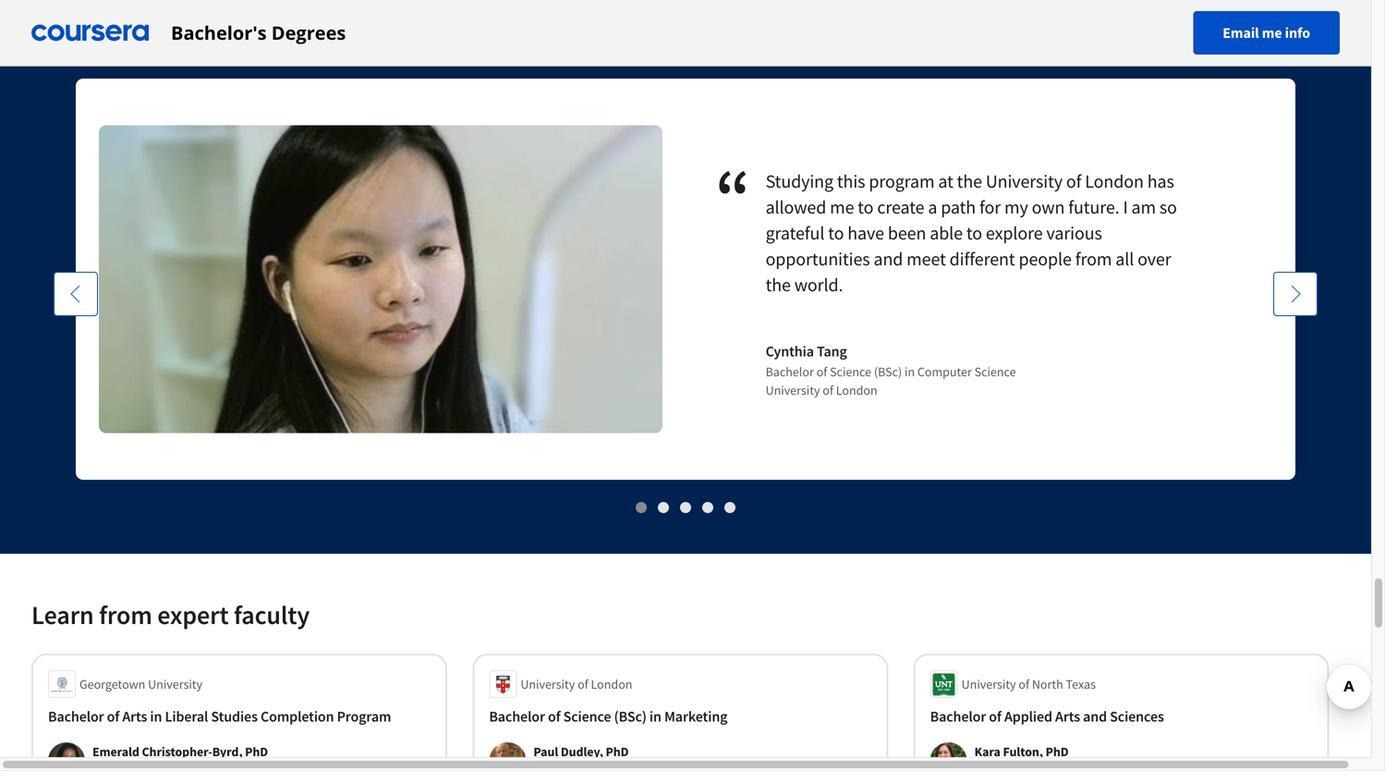 Task type: vqa. For each thing, say whether or not it's contained in the screenshot.
future.
yes



Task type: locate. For each thing, give the bounding box(es) containing it.
world.
[[795, 273, 844, 296]]

science down 'tang'
[[830, 363, 872, 380]]

from right learn
[[99, 599, 152, 631]]

phd right fulton,
[[1046, 743, 1069, 760]]

in left marketing
[[650, 707, 662, 726]]

phd
[[245, 743, 268, 760], [606, 743, 629, 760], [1046, 743, 1069, 760]]

own
[[1032, 196, 1065, 219]]

previous testimonial element
[[54, 272, 98, 771]]

bachelor down the georgetown
[[48, 707, 104, 726]]

arts down "texas"
[[1056, 707, 1081, 726]]

0 vertical spatial (bsc)
[[874, 363, 903, 380]]

phd right byrd,
[[245, 743, 268, 760]]

bachelor up paul
[[489, 707, 545, 726]]

1 vertical spatial london
[[836, 382, 878, 398]]

info
[[1286, 24, 1311, 42]]

2 horizontal spatial london
[[1086, 170, 1144, 193]]

london up i
[[1086, 170, 1144, 193]]

georgetown
[[80, 676, 145, 692]]

1 horizontal spatial in
[[650, 707, 662, 726]]

bachelor's degrees
[[171, 20, 346, 45]]

london inside cynthia tang bachelor of science (bsc) in computer science university of london
[[836, 382, 878, 398]]

to up different
[[967, 221, 983, 245]]

and inside studying this program at the university of london has allowed me to create a path for my own future. i am so grateful to have been able to explore various opportunities and meet different people from all over the world.
[[874, 247, 904, 270]]

bachelor of applied arts and sciences link
[[931, 705, 1313, 728]]

2 arts from the left
[[1056, 707, 1081, 726]]

0 vertical spatial me
[[1263, 24, 1283, 42]]

grateful
[[766, 221, 825, 245]]

0 horizontal spatial from
[[99, 599, 152, 631]]

testimonial by cynthia tang image
[[99, 125, 663, 433]]

the right the 'at'
[[957, 170, 983, 193]]

create
[[878, 196, 925, 219]]

bachelor down cynthia
[[766, 363, 814, 380]]

2 vertical spatial london
[[591, 676, 633, 692]]

university down cynthia
[[766, 382, 821, 398]]

and down "texas"
[[1084, 707, 1108, 726]]

2 phd from the left
[[606, 743, 629, 760]]

my
[[1005, 196, 1029, 219]]

0 vertical spatial the
[[957, 170, 983, 193]]

me down this
[[830, 196, 855, 219]]

(bsc) up the paul dudley, phd at the left bottom of page
[[614, 707, 647, 726]]

all
[[1116, 247, 1135, 270]]

dudley,
[[561, 743, 604, 760]]

in left liberal
[[150, 707, 162, 726]]

email
[[1223, 24, 1260, 42]]

bachelor up kara
[[931, 707, 987, 726]]

degrees
[[272, 20, 346, 45]]

university
[[986, 170, 1063, 193], [766, 382, 821, 398], [148, 676, 203, 692], [521, 676, 575, 692], [962, 676, 1017, 692]]

in left computer
[[905, 363, 915, 380]]

1 horizontal spatial and
[[1084, 707, 1108, 726]]

(bsc)
[[874, 363, 903, 380], [614, 707, 647, 726]]

university inside studying this program at the university of london has allowed me to create a path for my own future. i am so grateful to have been able to explore various opportunities and meet different people from all over the world.
[[986, 170, 1063, 193]]

saying?
[[235, 1, 317, 34]]

texas
[[1066, 676, 1096, 692]]

opportunities
[[766, 247, 871, 270]]

the
[[957, 170, 983, 193], [766, 273, 791, 296]]

0 horizontal spatial in
[[150, 707, 162, 726]]

science right computer
[[975, 363, 1017, 380]]

have
[[848, 221, 885, 245]]

0 vertical spatial and
[[874, 247, 904, 270]]

kara
[[975, 743, 1001, 760]]

0 horizontal spatial phd
[[245, 743, 268, 760]]

1 horizontal spatial london
[[836, 382, 878, 398]]

byrd,
[[212, 743, 243, 760]]

various
[[1047, 221, 1103, 245]]

bachelor
[[766, 363, 814, 380], [48, 707, 104, 726], [489, 707, 545, 726], [931, 707, 987, 726]]

1 vertical spatial from
[[99, 599, 152, 631]]

for
[[980, 196, 1001, 219]]

north
[[1033, 676, 1064, 692]]

are
[[94, 1, 129, 34]]

1 horizontal spatial to
[[858, 196, 874, 219]]

people
[[1019, 247, 1072, 270]]

phd for bachelor of science (bsc) in marketing
[[606, 743, 629, 760]]

me
[[1263, 24, 1283, 42], [830, 196, 855, 219]]

at
[[939, 170, 954, 193]]

what
[[31, 1, 89, 34]]

university up paul
[[521, 676, 575, 692]]

0 horizontal spatial science
[[564, 707, 612, 726]]

christopher-
[[142, 743, 212, 760]]

to
[[858, 196, 874, 219], [829, 221, 844, 245], [967, 221, 983, 245]]

0 horizontal spatial (bsc)
[[614, 707, 647, 726]]

me left info
[[1263, 24, 1283, 42]]

bachelor of arts in liberal studies completion program
[[48, 707, 391, 726]]

1 vertical spatial me
[[830, 196, 855, 219]]

me inside 'button'
[[1263, 24, 1283, 42]]

bachelor of science (bsc) in marketing
[[489, 707, 728, 726]]

allowed
[[766, 196, 827, 219]]

1 vertical spatial (bsc)
[[614, 707, 647, 726]]

(bsc) left computer
[[874, 363, 903, 380]]

0 horizontal spatial me
[[830, 196, 855, 219]]

the left world. at the right top of page
[[766, 273, 791, 296]]

1 horizontal spatial from
[[1076, 247, 1113, 270]]

0 horizontal spatial the
[[766, 273, 791, 296]]

london
[[1086, 170, 1144, 193], [836, 382, 878, 398], [591, 676, 633, 692]]

university of london
[[521, 676, 633, 692]]

explore
[[986, 221, 1043, 245]]

and
[[874, 247, 904, 270], [1084, 707, 1108, 726]]

in
[[905, 363, 915, 380], [150, 707, 162, 726], [650, 707, 662, 726]]

1 vertical spatial the
[[766, 273, 791, 296]]

to up have
[[858, 196, 874, 219]]

able
[[930, 221, 963, 245]]

next image
[[1287, 285, 1305, 303]]

0 vertical spatial london
[[1086, 170, 1144, 193]]

next testimonial element
[[1274, 272, 1318, 771]]

slides element
[[31, 497, 1341, 517]]

0 vertical spatial from
[[1076, 247, 1113, 270]]

studying this program at the university of london has allowed me to create a path for my own future. i am so grateful to have been able to explore various opportunities and meet different people from all over the world.
[[766, 170, 1178, 296]]

meet
[[907, 247, 947, 270]]

1 horizontal spatial (bsc)
[[874, 363, 903, 380]]

future.
[[1069, 196, 1120, 219]]

from left all
[[1076, 247, 1113, 270]]

from inside studying this program at the university of london has allowed me to create a path for my own future. i am so grateful to have been able to explore various opportunities and meet different people from all over the world.
[[1076, 247, 1113, 270]]

1 horizontal spatial me
[[1263, 24, 1283, 42]]

1 horizontal spatial arts
[[1056, 707, 1081, 726]]

has
[[1148, 170, 1175, 193]]

what are students saying?
[[31, 1, 317, 34]]

2 horizontal spatial phd
[[1046, 743, 1069, 760]]

"
[[716, 149, 766, 242]]

science
[[830, 363, 872, 380], [975, 363, 1017, 380], [564, 707, 612, 726]]

3 phd from the left
[[1046, 743, 1069, 760]]

university up my
[[986, 170, 1063, 193]]

path
[[941, 196, 976, 219]]

2 horizontal spatial in
[[905, 363, 915, 380]]

0 horizontal spatial and
[[874, 247, 904, 270]]

from
[[1076, 247, 1113, 270], [99, 599, 152, 631]]

program
[[869, 170, 935, 193]]

and down been
[[874, 247, 904, 270]]

arts
[[122, 707, 147, 726], [1056, 707, 1081, 726]]

phd right 'dudley,'
[[606, 743, 629, 760]]

london down 'tang'
[[836, 382, 878, 398]]

2 horizontal spatial science
[[975, 363, 1017, 380]]

email me info button
[[1194, 11, 1341, 55]]

london up "bachelor of science (bsc) in marketing"
[[591, 676, 633, 692]]

1 horizontal spatial phd
[[606, 743, 629, 760]]

paul
[[534, 743, 559, 760]]

of
[[1067, 170, 1082, 193], [817, 363, 828, 380], [823, 382, 834, 398], [578, 676, 589, 692], [1019, 676, 1030, 692], [107, 707, 119, 726], [548, 707, 561, 726], [990, 707, 1002, 726]]

science down university of london
[[564, 707, 612, 726]]

0 horizontal spatial arts
[[122, 707, 147, 726]]

emerald christopher-byrd, phd
[[92, 743, 268, 760]]

marketing
[[665, 707, 728, 726]]

arts down "georgetown university"
[[122, 707, 147, 726]]

to left have
[[829, 221, 844, 245]]



Task type: describe. For each thing, give the bounding box(es) containing it.
bachelor inside cynthia tang bachelor of science (bsc) in computer science university of london
[[766, 363, 814, 380]]

bachelor for bachelor of arts in liberal studies completion program
[[48, 707, 104, 726]]

london inside studying this program at the university of london has allowed me to create a path for my own future. i am so grateful to have been able to explore various opportunities and meet different people from all over the world.
[[1086, 170, 1144, 193]]

cynthia
[[766, 342, 814, 361]]

students
[[134, 1, 230, 34]]

university up liberal
[[148, 676, 203, 692]]

in inside cynthia tang bachelor of science (bsc) in computer science university of london
[[905, 363, 915, 380]]

learn from expert faculty
[[31, 599, 310, 631]]

georgetown university
[[80, 676, 203, 692]]

faculty
[[234, 599, 310, 631]]

previous image
[[67, 285, 85, 303]]

computer
[[918, 363, 972, 380]]

studies
[[211, 707, 258, 726]]

so
[[1160, 196, 1178, 219]]

applied
[[1005, 707, 1053, 726]]

fulton,
[[1004, 743, 1044, 760]]

1 horizontal spatial science
[[830, 363, 872, 380]]

me inside studying this program at the university of london has allowed me to create a path for my own future. i am so grateful to have been able to explore various opportunities and meet different people from all over the world.
[[830, 196, 855, 219]]

bachelor of applied arts and sciences
[[931, 707, 1165, 726]]

sciences
[[1111, 707, 1165, 726]]

(bsc) inside cynthia tang bachelor of science (bsc) in computer science university of london
[[874, 363, 903, 380]]

bachelor for bachelor of applied arts and sciences
[[931, 707, 987, 726]]

university of north texas
[[962, 676, 1096, 692]]

phd for bachelor of applied arts and sciences
[[1046, 743, 1069, 760]]

(bsc) inside bachelor of science (bsc) in marketing link
[[614, 707, 647, 726]]

1 vertical spatial and
[[1084, 707, 1108, 726]]

this
[[838, 170, 866, 193]]

bachelor of science (bsc) in marketing link
[[489, 705, 872, 728]]

1 arts from the left
[[122, 707, 147, 726]]

kara fulton, phd
[[975, 743, 1069, 760]]

been
[[888, 221, 927, 245]]

bachelor of arts in liberal studies completion program link
[[48, 705, 431, 728]]

liberal
[[165, 707, 208, 726]]

1 horizontal spatial the
[[957, 170, 983, 193]]

0 horizontal spatial to
[[829, 221, 844, 245]]

am
[[1132, 196, 1157, 219]]

bachelor's
[[171, 20, 267, 45]]

of inside studying this program at the university of london has allowed me to create a path for my own future. i am so grateful to have been able to explore various opportunities and meet different people from all over the world.
[[1067, 170, 1082, 193]]

0 horizontal spatial london
[[591, 676, 633, 692]]

email me info
[[1223, 24, 1311, 42]]

paul dudley, phd
[[534, 743, 629, 760]]

program
[[337, 707, 391, 726]]

studying
[[766, 170, 834, 193]]

bachelor for bachelor of science (bsc) in marketing
[[489, 707, 545, 726]]

university inside cynthia tang bachelor of science (bsc) in computer science university of london
[[766, 382, 821, 398]]

tang
[[817, 342, 848, 361]]

learn
[[31, 599, 94, 631]]

different
[[950, 247, 1016, 270]]

university up applied
[[962, 676, 1017, 692]]

i
[[1124, 196, 1129, 219]]

emerald
[[92, 743, 139, 760]]

a
[[929, 196, 938, 219]]

expert
[[157, 599, 229, 631]]

coursera image
[[31, 18, 149, 48]]

cynthia tang bachelor of science (bsc) in computer science university of london
[[766, 342, 1017, 398]]

completion
[[261, 707, 334, 726]]

1 phd from the left
[[245, 743, 268, 760]]

2 horizontal spatial to
[[967, 221, 983, 245]]

over
[[1138, 247, 1172, 270]]



